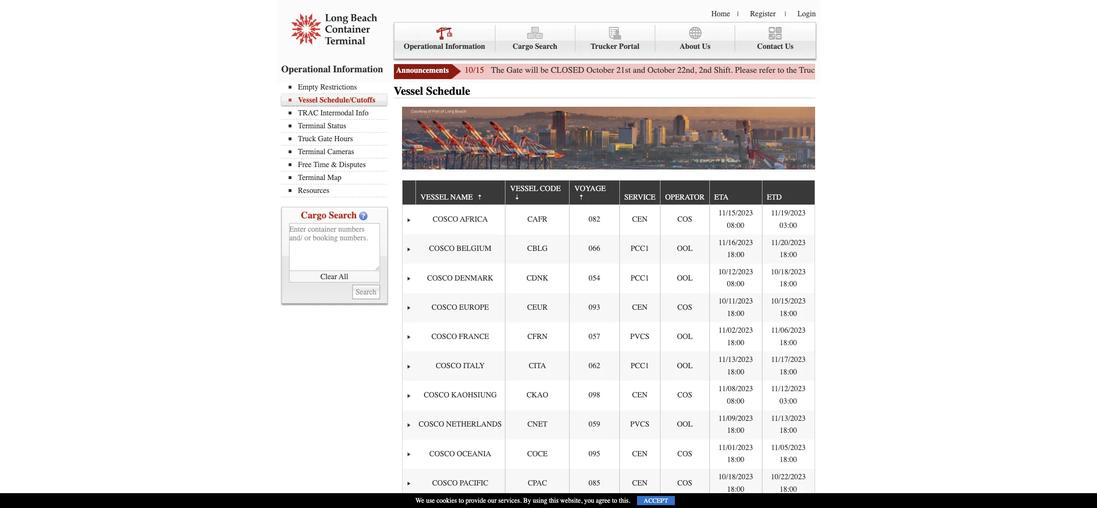 Task type: vqa. For each thing, say whether or not it's contained in the screenshot.


Task type: describe. For each thing, give the bounding box(es) containing it.
pvcs for 059
[[631, 420, 650, 429]]

0 vertical spatial hours
[[840, 65, 861, 75]]

cfrn cell
[[505, 322, 570, 352]]

11/19/2023 03:00
[[771, 209, 806, 230]]

service
[[624, 193, 656, 202]]

services.
[[499, 497, 522, 505]]

pvcs cell for 059
[[619, 410, 660, 440]]

0 vertical spatial 11/13/2023 18:00 cell
[[710, 352, 762, 381]]

ceur cell
[[505, 293, 570, 322]]

vessel code
[[510, 184, 561, 193]]

1 vertical spatial cargo search
[[301, 210, 357, 221]]

ool cell for 11/13/2023
[[660, 352, 710, 381]]

cosco kaohsiung cell
[[416, 381, 505, 410]]

italy
[[463, 362, 485, 370]]

eta
[[715, 193, 729, 202]]

cen for 082
[[632, 215, 648, 224]]

about us
[[680, 42, 711, 51]]

11/17/2023 18:00
[[771, 355, 806, 376]]

ckao
[[527, 391, 549, 399]]

voyage
[[575, 184, 606, 193]]

11/05/2023 18:00 cell
[[762, 440, 815, 469]]

11/12/2023
[[771, 385, 806, 393]]

gate
[[936, 65, 951, 75]]

18:00 for 11/16/2023 18:00 cell
[[727, 251, 745, 259]]

11/19/2023
[[771, 209, 806, 218]]

2 terminal from the top
[[298, 147, 326, 156]]

093
[[589, 303, 600, 312]]

refer
[[759, 65, 776, 75]]

11/01/2023 18:00 cell
[[710, 440, 762, 469]]

1 vertical spatial cargo
[[301, 210, 327, 221]]

085
[[589, 479, 600, 487]]

cblg
[[527, 244, 548, 253]]

pcc1 for 062
[[631, 362, 649, 370]]

cosco netherlands
[[419, 420, 502, 429]]

row containing vessel code
[[403, 181, 815, 205]]

cen cell for 098
[[619, 381, 660, 410]]

ool for 11/02/2023
[[677, 332, 693, 341]]

pcc1 cell for 054
[[619, 264, 660, 293]]

062
[[589, 362, 600, 370]]

cita
[[529, 362, 546, 370]]

cookies
[[437, 497, 457, 505]]

further
[[911, 65, 934, 75]]

free time & disputes link
[[289, 160, 387, 169]]

pvcs for 057
[[631, 332, 650, 341]]

cos for 11/01/2023
[[678, 449, 693, 458]]

cosco for cosco kaohsiung
[[424, 391, 450, 399]]

cosco for cosco belgium
[[429, 244, 455, 253]]

row containing 10/18/2023 18:00
[[403, 469, 815, 498]]

cos cell for 10/11/2023
[[660, 293, 710, 322]]

1 horizontal spatial 11/13/2023
[[771, 414, 806, 423]]

cos cell for 11/15/2023
[[660, 205, 710, 234]]

082
[[589, 215, 600, 224]]

10/18/2023 for bottom 10/18/2023 18:00 cell
[[719, 473, 754, 481]]

066 cell
[[570, 234, 619, 264]]

service link
[[624, 189, 660, 205]]

18:00 down 11/01/2023 18:00 cell
[[727, 485, 745, 494]]

0 horizontal spatial 11/13/2023 18:00
[[719, 355, 753, 376]]

portal
[[619, 42, 640, 51]]

cafr
[[528, 215, 548, 224]]

using
[[533, 497, 548, 505]]

7 cell from the left
[[762, 498, 815, 508]]

ool for 11/13/2023
[[677, 362, 693, 370]]

by
[[523, 497, 531, 505]]

11/12/2023 03:00 cell
[[762, 381, 815, 410]]

cosco for cosco europe
[[432, 303, 457, 312]]

cos for 11/08/2023
[[678, 391, 693, 399]]

menu bar containing empty restrictions
[[281, 82, 391, 197]]

cosco denmark
[[427, 274, 494, 282]]

10/11/2023 18:00 cell
[[710, 293, 762, 322]]

vessel code link
[[510, 181, 561, 205]]

10/12/2023
[[719, 268, 754, 276]]

cosco for cosco france
[[432, 332, 457, 341]]

1 vertical spatial 10/18/2023 18:00 cell
[[710, 469, 762, 498]]

10/18/2023 18:00 for bottom 10/18/2023 18:00 cell
[[719, 473, 754, 494]]

shift.
[[714, 65, 733, 75]]

18:00 for 11/05/2023 18:00 cell
[[780, 456, 797, 464]]

cargo search inside cargo search link
[[513, 42, 558, 51]]

cos for 10/18/2023
[[678, 479, 693, 487]]

6 cell from the left
[[710, 498, 762, 508]]

10/15/2023 18:00 cell
[[762, 293, 815, 322]]

empty restrictions link
[[289, 83, 387, 91]]

contact us
[[757, 42, 794, 51]]

cen cell for 085
[[619, 469, 660, 498]]

vessel name
[[421, 193, 473, 202]]

ceur
[[527, 303, 548, 312]]

2 cell from the left
[[505, 498, 570, 508]]

cosco for cosco pacific
[[432, 479, 458, 487]]

cosco africa
[[433, 215, 488, 224]]

pcc1 cell for 062
[[619, 352, 660, 381]]

page
[[880, 65, 896, 75]]

ool for 10/12/2023
[[677, 274, 693, 282]]

cosco europe
[[432, 303, 489, 312]]

voyage link
[[575, 181, 606, 205]]

11/16/2023 18:00
[[719, 238, 753, 259]]

map
[[328, 173, 342, 182]]

054
[[589, 274, 600, 282]]

18:00 for the 10/11/2023 18:00 cell at the right bottom of page
[[727, 309, 745, 318]]

0 vertical spatial search
[[535, 42, 558, 51]]

11/16/2023 18:00 cell
[[710, 234, 762, 264]]

ool cell for 11/09/2023
[[660, 410, 710, 440]]

11/09/2023 18:00 cell
[[710, 410, 762, 440]]

098
[[589, 391, 600, 399]]

login link
[[798, 10, 816, 18]]

cen cell for 095
[[619, 440, 660, 469]]

trac
[[298, 109, 319, 117]]

11/02/2023
[[719, 326, 753, 335]]

2nd
[[699, 65, 712, 75]]

register
[[750, 10, 776, 18]]

row containing 11/13/2023 18:00
[[403, 352, 815, 381]]

truck gate hours link
[[289, 135, 387, 143]]

row containing 10/12/2023 08:00
[[403, 264, 815, 293]]

11/12/2023 03:00
[[771, 385, 806, 406]]

2 horizontal spatial gate
[[822, 65, 838, 75]]

11/15/2023 08:00 cell
[[710, 205, 762, 234]]

cosco for cosco oceania
[[430, 449, 455, 458]]

1 horizontal spatial gate
[[507, 65, 523, 75]]

resources link
[[289, 186, 387, 195]]

we
[[416, 497, 424, 505]]

1 horizontal spatial operational information
[[404, 42, 485, 51]]

11/09/2023 18:00
[[719, 414, 753, 435]]

vessel schedule/cutoffs link
[[289, 96, 387, 104]]

18:00 for 11/01/2023 18:00 cell
[[727, 456, 745, 464]]

0 horizontal spatial search
[[329, 210, 357, 221]]

11/19/2023 03:00 cell
[[762, 205, 815, 234]]

1 horizontal spatial to
[[612, 497, 618, 505]]

11/15/2023
[[719, 209, 753, 218]]

18:00 for 10/15/2023 18:00 cell
[[780, 309, 797, 318]]

ool for 11/09/2023
[[677, 420, 693, 429]]

1 cell from the left
[[416, 498, 505, 508]]

the
[[491, 65, 505, 75]]

about us link
[[656, 25, 736, 52]]

2 for from the left
[[977, 65, 987, 75]]

terminal map link
[[289, 173, 387, 182]]

vessel inside empty restrictions vessel schedule/cutoffs trac intermodal info terminal status truck gate hours terminal cameras free time & disputes terminal map resources
[[298, 96, 318, 104]]

information inside menu bar
[[445, 42, 485, 51]]

03:00 for 11/19/2023 03:00
[[780, 221, 797, 230]]

our
[[488, 497, 497, 505]]

this.
[[619, 497, 631, 505]]

0 vertical spatial 10/18/2023 18:00 cell
[[762, 264, 815, 293]]

10/15 the gate will be closed october 21st and october 22nd, 2nd shift. please refer to the truck gate hours web page for further gate details for the week.
[[465, 65, 1023, 75]]

08:00 for 11/15/2023 08:00
[[727, 221, 745, 230]]

cosco italy cell
[[416, 352, 505, 381]]

resources
[[298, 186, 330, 195]]

11/01/2023
[[719, 443, 753, 452]]

cen for 085
[[632, 479, 648, 487]]

18:00 for 11/20/2023 18:00 cell
[[780, 251, 797, 259]]

11/20/2023 18:00 cell
[[762, 234, 815, 264]]

0 vertical spatial truck
[[799, 65, 820, 75]]

093 cell
[[570, 293, 619, 322]]

066
[[589, 244, 600, 253]]

operator
[[665, 193, 705, 202]]

cosco denmark cell
[[416, 264, 505, 293]]

ool for 11/16/2023
[[677, 244, 693, 253]]

terminal cameras link
[[289, 147, 387, 156]]

0 horizontal spatial operational information
[[281, 64, 383, 75]]

10/15/2023
[[771, 297, 806, 305]]

1 vertical spatial operational
[[281, 64, 331, 75]]

etd
[[767, 193, 782, 202]]

disputes
[[339, 160, 366, 169]]

schedule/cutoffs
[[320, 96, 375, 104]]

closed
[[551, 65, 585, 75]]

18:00 for 11/06/2023 18:00 cell
[[780, 338, 797, 347]]

cita cell
[[505, 352, 570, 381]]

row containing 11/15/2023 08:00
[[403, 205, 815, 234]]

Enter container numbers and/ or booking numbers.  text field
[[289, 223, 380, 271]]

cosco pacific cell
[[416, 469, 505, 498]]

11/05/2023 18:00
[[771, 443, 806, 464]]



Task type: locate. For each thing, give the bounding box(es) containing it.
4 cell from the left
[[619, 498, 660, 508]]

schedule
[[426, 84, 470, 98]]

10/11/2023
[[719, 297, 753, 305]]

pvcs cell right 057
[[619, 322, 660, 352]]

10/18/2023 18:00 cell down 11/01/2023 18:00
[[710, 469, 762, 498]]

cen right 098 on the bottom of page
[[632, 391, 648, 399]]

0 vertical spatial 10/18/2023 18:00
[[771, 268, 806, 288]]

1 vertical spatial 08:00
[[727, 280, 745, 288]]

information
[[445, 42, 485, 51], [333, 64, 383, 75]]

pvcs cell
[[619, 322, 660, 352], [619, 410, 660, 440]]

18:00 inside 11/02/2023 18:00
[[727, 338, 745, 347]]

terminal status link
[[289, 122, 387, 130]]

operational information up empty restrictions link
[[281, 64, 383, 75]]

1 vertical spatial pcc1
[[631, 274, 649, 282]]

cen for 093
[[632, 303, 648, 312]]

cosco belgium cell
[[416, 234, 505, 264]]

cen cell right agree
[[619, 469, 660, 498]]

3 ool cell from the top
[[660, 322, 710, 352]]

8 row from the top
[[403, 381, 815, 410]]

1 vertical spatial pvcs
[[631, 420, 650, 429]]

cdnk cell
[[505, 264, 570, 293]]

18:00 for 11/02/2023 18:00 cell
[[727, 338, 745, 347]]

| left login
[[785, 10, 786, 18]]

18:00 for 11/09/2023 18:00 cell
[[727, 426, 745, 435]]

1 vertical spatial 10/18/2023
[[719, 473, 754, 481]]

1 horizontal spatial 11/13/2023 18:00
[[771, 414, 806, 435]]

4 row from the top
[[403, 264, 815, 293]]

18:00 inside 10/22/2023 18:00
[[780, 485, 797, 494]]

0 horizontal spatial vessel
[[421, 193, 449, 202]]

us
[[702, 42, 711, 51], [785, 42, 794, 51]]

cos cell for 11/01/2023
[[660, 440, 710, 469]]

cosco inside cosco africa cell
[[433, 215, 458, 224]]

1 the from the left
[[787, 65, 797, 75]]

1 pcc1 from the top
[[631, 244, 649, 253]]

status
[[328, 122, 346, 130]]

1 vertical spatial information
[[333, 64, 383, 75]]

cargo search down resources link
[[301, 210, 357, 221]]

2 pvcs cell from the top
[[619, 410, 660, 440]]

1 | from the left
[[738, 10, 739, 18]]

us right contact
[[785, 42, 794, 51]]

the left week.
[[990, 65, 1000, 75]]

cos cell for 11/08/2023
[[660, 381, 710, 410]]

1 pvcs from the top
[[631, 332, 650, 341]]

18:00 down 11/01/2023
[[727, 456, 745, 464]]

3 pcc1 from the top
[[631, 362, 649, 370]]

|
[[738, 10, 739, 18], [785, 10, 786, 18]]

pvcs right 059
[[631, 420, 650, 429]]

trucker portal
[[591, 42, 640, 51]]

10/22/2023 18:00
[[771, 473, 806, 494]]

2 pvcs from the top
[[631, 420, 650, 429]]

None submit
[[352, 285, 380, 299]]

row containing 11/09/2023 18:00
[[403, 410, 815, 440]]

03:00 for 11/12/2023 03:00
[[780, 397, 797, 406]]

2 horizontal spatial to
[[778, 65, 785, 75]]

11/02/2023 18:00 cell
[[710, 322, 762, 352]]

2 ool cell from the top
[[660, 264, 710, 293]]

1 vertical spatial 11/13/2023
[[771, 414, 806, 423]]

terminal
[[298, 122, 326, 130], [298, 147, 326, 156], [298, 173, 326, 182]]

4 cen cell from the top
[[619, 440, 660, 469]]

coce
[[527, 449, 548, 458]]

11/13/2023 down 11/12/2023 03:00 cell
[[771, 414, 806, 423]]

cen cell for 082
[[619, 205, 660, 234]]

pcc1 cell
[[619, 234, 660, 264], [619, 264, 660, 293], [619, 352, 660, 381]]

vessel down empty
[[298, 96, 318, 104]]

1 pvcs cell from the top
[[619, 322, 660, 352]]

0 vertical spatial pvcs cell
[[619, 322, 660, 352]]

pcc1 cell right 066
[[619, 234, 660, 264]]

18:00 inside 10/15/2023 18:00
[[780, 309, 797, 318]]

for right page
[[898, 65, 908, 75]]

terminal up free
[[298, 147, 326, 156]]

0 horizontal spatial 10/18/2023
[[719, 473, 754, 481]]

08:00 inside the 11/15/2023 08:00
[[727, 221, 745, 230]]

menu bar containing operational information
[[394, 22, 816, 59]]

1 ool cell from the top
[[660, 234, 710, 264]]

11/08/2023 08:00 cell
[[710, 381, 762, 410]]

1 horizontal spatial operational
[[404, 42, 443, 51]]

cos for 11/15/2023
[[678, 215, 693, 224]]

0 vertical spatial 11/13/2023
[[719, 355, 753, 364]]

cosco inside 'cosco denmark' cell
[[427, 274, 453, 282]]

1 cos cell from the top
[[660, 205, 710, 234]]

truck inside empty restrictions vessel schedule/cutoffs trac intermodal info terminal status truck gate hours terminal cameras free time & disputes terminal map resources
[[298, 135, 316, 143]]

18:00 up 11/05/2023
[[780, 426, 797, 435]]

08:00 inside "10/12/2023 08:00"
[[727, 280, 745, 288]]

18:00 down 11/06/2023
[[780, 338, 797, 347]]

cos for 10/11/2023
[[678, 303, 693, 312]]

cosco left europe
[[432, 303, 457, 312]]

11/13/2023 18:00 cell up 11/05/2023
[[762, 410, 815, 440]]

gate
[[507, 65, 523, 75], [822, 65, 838, 75], [318, 135, 332, 143]]

cosco down the cosco italy cell
[[424, 391, 450, 399]]

ool cell for 10/12/2023
[[660, 264, 710, 293]]

all
[[339, 272, 348, 281]]

11/13/2023 18:00 cell
[[710, 352, 762, 381], [762, 410, 815, 440]]

intermodal
[[320, 109, 354, 117]]

3 ool from the top
[[677, 332, 693, 341]]

18:00 inside 10/11/2023 18:00
[[727, 309, 745, 318]]

clear
[[321, 272, 337, 281]]

empty
[[298, 83, 319, 91]]

for right details
[[977, 65, 987, 75]]

18:00 down 11/20/2023
[[780, 251, 797, 259]]

098 cell
[[570, 381, 619, 410]]

kaohsiung
[[451, 391, 497, 399]]

the
[[787, 65, 797, 75], [990, 65, 1000, 75]]

please
[[735, 65, 757, 75]]

1 vertical spatial operational information
[[281, 64, 383, 75]]

menu bar
[[394, 22, 816, 59], [281, 82, 391, 197]]

4 ool from the top
[[677, 362, 693, 370]]

0 vertical spatial menu bar
[[394, 22, 816, 59]]

operational information
[[404, 42, 485, 51], [281, 64, 383, 75]]

0 horizontal spatial cargo search
[[301, 210, 357, 221]]

information up restrictions
[[333, 64, 383, 75]]

cosco oceania cell
[[416, 440, 505, 469]]

cosco left the oceania
[[430, 449, 455, 458]]

11/05/2023
[[771, 443, 806, 452]]

hours
[[840, 65, 861, 75], [334, 135, 353, 143]]

pcc1 cell for 066
[[619, 234, 660, 264]]

pvcs
[[631, 332, 650, 341], [631, 420, 650, 429]]

pcc1 cell right '054' at the bottom of the page
[[619, 264, 660, 293]]

1 horizontal spatial vessel
[[394, 84, 423, 98]]

08:00 for 11/08/2023 08:00
[[727, 397, 745, 406]]

&
[[331, 160, 337, 169]]

operational information link
[[394, 25, 495, 52]]

1 vertical spatial 11/13/2023 18:00
[[771, 414, 806, 435]]

18:00 inside 11/16/2023 18:00
[[727, 251, 745, 259]]

vessel for vessel code
[[510, 184, 538, 193]]

1 pcc1 cell from the top
[[619, 234, 660, 264]]

1 horizontal spatial the
[[990, 65, 1000, 75]]

10/22/2023 18:00 cell
[[762, 469, 815, 498]]

cosco down vessel name
[[433, 215, 458, 224]]

cnet
[[528, 420, 548, 429]]

6 row from the top
[[403, 322, 815, 352]]

2 | from the left
[[785, 10, 786, 18]]

cnet cell
[[505, 410, 570, 440]]

hours left web
[[840, 65, 861, 75]]

operational information up announcements
[[404, 42, 485, 51]]

cargo search link
[[495, 25, 576, 52]]

10/18/2023 18:00 up 10/15/2023 at the bottom right of the page
[[771, 268, 806, 288]]

denmark
[[455, 274, 494, 282]]

row containing 11/08/2023 08:00
[[403, 381, 815, 410]]

the right refer
[[787, 65, 797, 75]]

0 horizontal spatial vessel
[[298, 96, 318, 104]]

1 cen cell from the top
[[619, 205, 660, 234]]

18:00 down 11/09/2023
[[727, 426, 745, 435]]

october left the 21st
[[587, 65, 614, 75]]

cen cell right "095"
[[619, 440, 660, 469]]

october right and
[[648, 65, 675, 75]]

11/13/2023 18:00 up 11/05/2023
[[771, 414, 806, 435]]

to left the "provide" in the left bottom of the page
[[459, 497, 464, 505]]

1 horizontal spatial 10/18/2023
[[771, 268, 806, 276]]

cosco for cosco netherlands
[[419, 420, 444, 429]]

details
[[953, 65, 975, 75]]

0 horizontal spatial menu bar
[[281, 82, 391, 197]]

1 horizontal spatial truck
[[799, 65, 820, 75]]

cosco netherlands cell
[[416, 410, 505, 440]]

1 03:00 from the top
[[780, 221, 797, 230]]

054 cell
[[570, 264, 619, 293]]

2 cos cell from the top
[[660, 293, 710, 322]]

1 vertical spatial truck
[[298, 135, 316, 143]]

ool cell for 11/02/2023
[[660, 322, 710, 352]]

08:00 down the 11/15/2023
[[727, 221, 745, 230]]

085 cell
[[570, 469, 619, 498]]

10/18/2023 18:00 down 11/01/2023 18:00 cell
[[719, 473, 754, 494]]

1 vertical spatial search
[[329, 210, 357, 221]]

1 horizontal spatial us
[[785, 42, 794, 51]]

0 horizontal spatial information
[[333, 64, 383, 75]]

4 cos cell from the top
[[660, 440, 710, 469]]

10/11/2023 18:00
[[719, 297, 753, 318]]

11/20/2023
[[771, 238, 806, 247]]

0 vertical spatial pcc1
[[631, 244, 649, 253]]

cosco for cosco italy
[[436, 362, 461, 370]]

| right home link
[[738, 10, 739, 18]]

08:00 down 10/12/2023
[[727, 280, 745, 288]]

terminal up resources
[[298, 173, 326, 182]]

login
[[798, 10, 816, 18]]

pcc1 right 066
[[631, 244, 649, 253]]

0 horizontal spatial gate
[[318, 135, 332, 143]]

0 vertical spatial 03:00
[[780, 221, 797, 230]]

5 cos from the top
[[678, 479, 693, 487]]

10 row from the top
[[403, 440, 815, 469]]

search
[[535, 42, 558, 51], [329, 210, 357, 221]]

africa
[[460, 215, 488, 224]]

0 horizontal spatial 10/18/2023 18:00
[[719, 473, 754, 494]]

1 october from the left
[[587, 65, 614, 75]]

2 03:00 from the top
[[780, 397, 797, 406]]

vessel left code
[[510, 184, 538, 193]]

row containing 11/01/2023 18:00
[[403, 440, 815, 469]]

11/06/2023
[[771, 326, 806, 335]]

3 cos from the top
[[678, 391, 693, 399]]

0 vertical spatial pvcs
[[631, 332, 650, 341]]

1 horizontal spatial information
[[445, 42, 485, 51]]

5 ool from the top
[[677, 420, 693, 429]]

0 vertical spatial 08:00
[[727, 221, 745, 230]]

062 cell
[[570, 352, 619, 381]]

code
[[540, 184, 561, 193]]

0 vertical spatial operational
[[404, 42, 443, 51]]

cosco for cosco denmark
[[427, 274, 453, 282]]

us for contact us
[[785, 42, 794, 51]]

11/13/2023 down 11/02/2023 18:00 cell
[[719, 355, 753, 364]]

11/17/2023 18:00 cell
[[762, 352, 815, 381]]

1 vertical spatial 11/13/2023 18:00 cell
[[762, 410, 815, 440]]

cen for 098
[[632, 391, 648, 399]]

03:00 inside 11/12/2023 03:00
[[780, 397, 797, 406]]

cosco inside cosco pacific cell
[[432, 479, 458, 487]]

operational up announcements
[[404, 42, 443, 51]]

cargo inside cargo search link
[[513, 42, 533, 51]]

0 horizontal spatial cargo
[[301, 210, 327, 221]]

18:00 for 11/17/2023 18:00 cell
[[780, 368, 797, 376]]

pcc1 for 054
[[631, 274, 649, 282]]

accept button
[[637, 496, 675, 505]]

095 cell
[[570, 440, 619, 469]]

1 row from the top
[[403, 181, 815, 205]]

pcc1 for 066
[[631, 244, 649, 253]]

18:00 down 10/22/2023 at bottom right
[[780, 485, 797, 494]]

gate down status
[[318, 135, 332, 143]]

pcc1 right '054' at the bottom of the page
[[631, 274, 649, 282]]

2 the from the left
[[990, 65, 1000, 75]]

cosco up cookies
[[432, 479, 458, 487]]

cos cell
[[660, 205, 710, 234], [660, 293, 710, 322], [660, 381, 710, 410], [660, 440, 710, 469], [660, 469, 710, 498]]

cen for 095
[[632, 449, 648, 458]]

cell
[[416, 498, 505, 508], [505, 498, 570, 508], [570, 498, 619, 508], [619, 498, 660, 508], [660, 498, 710, 508], [710, 498, 762, 508], [762, 498, 815, 508]]

cafr cell
[[505, 205, 570, 234]]

11/13/2023 18:00 up 11/08/2023
[[719, 355, 753, 376]]

1 horizontal spatial |
[[785, 10, 786, 18]]

1 vertical spatial pvcs cell
[[619, 410, 660, 440]]

pacific
[[460, 479, 489, 487]]

18:00 inside 11/17/2023 18:00
[[780, 368, 797, 376]]

1 ool from the top
[[677, 244, 693, 253]]

cosco inside cosco kaohsiung cell
[[424, 391, 450, 399]]

9 row from the top
[[403, 410, 815, 440]]

terminal down "trac" at the left
[[298, 122, 326, 130]]

cargo up will
[[513, 42, 533, 51]]

cosco inside cosco belgium cell
[[429, 244, 455, 253]]

2 october from the left
[[648, 65, 675, 75]]

cosco inside the cosco italy cell
[[436, 362, 461, 370]]

time
[[314, 160, 329, 169]]

18:00 inside 11/05/2023 18:00
[[780, 456, 797, 464]]

11/15/2023 08:00
[[719, 209, 753, 230]]

truck down "trac" at the left
[[298, 135, 316, 143]]

cosco for cosco africa
[[433, 215, 458, 224]]

0 horizontal spatial for
[[898, 65, 908, 75]]

12 row from the top
[[403, 498, 815, 508]]

10/18/2023 18:00 for topmost 10/18/2023 18:00 cell
[[771, 268, 806, 288]]

pvcs right 057
[[631, 332, 650, 341]]

0 vertical spatial cargo
[[513, 42, 533, 51]]

18:00 down 11/17/2023
[[780, 368, 797, 376]]

tree grid
[[403, 181, 815, 508]]

11/13/2023 18:00 cell up 11/08/2023
[[710, 352, 762, 381]]

03:00 down the 11/12/2023
[[780, 397, 797, 406]]

row group
[[403, 205, 815, 508]]

row
[[403, 181, 815, 205], [403, 205, 815, 234], [403, 234, 815, 264], [403, 264, 815, 293], [403, 293, 815, 322], [403, 322, 815, 352], [403, 352, 815, 381], [403, 381, 815, 410], [403, 410, 815, 440], [403, 440, 815, 469], [403, 469, 815, 498], [403, 498, 815, 508]]

0 horizontal spatial truck
[[298, 135, 316, 143]]

cosco left italy
[[436, 362, 461, 370]]

0 vertical spatial cargo search
[[513, 42, 558, 51]]

1 horizontal spatial cargo
[[513, 42, 533, 51]]

3 cen cell from the top
[[619, 381, 660, 410]]

vessel
[[510, 184, 538, 193], [421, 193, 449, 202]]

1 vertical spatial hours
[[334, 135, 353, 143]]

cen down service
[[632, 215, 648, 224]]

europe
[[459, 303, 489, 312]]

18:00 down 11/05/2023
[[780, 456, 797, 464]]

18:00 down 10/11/2023
[[727, 309, 745, 318]]

row containing 11/16/2023 18:00
[[403, 234, 815, 264]]

08:00 inside 11/08/2023 08:00
[[727, 397, 745, 406]]

0 vertical spatial 11/13/2023 18:00
[[719, 355, 753, 376]]

18:00 inside '11/09/2023 18:00'
[[727, 426, 745, 435]]

03:00
[[780, 221, 797, 230], [780, 397, 797, 406]]

us for about us
[[702, 42, 711, 51]]

truck
[[799, 65, 820, 75], [298, 135, 316, 143]]

10/12/2023 08:00
[[719, 268, 754, 288]]

cosco inside cosco europe cell
[[432, 303, 457, 312]]

18:00 down 11/02/2023
[[727, 338, 745, 347]]

cosco france cell
[[416, 322, 505, 352]]

0 horizontal spatial |
[[738, 10, 739, 18]]

1 horizontal spatial 10/18/2023 18:00
[[771, 268, 806, 288]]

5 cell from the left
[[660, 498, 710, 508]]

2 ool from the top
[[677, 274, 693, 282]]

10/18/2023 down 11/20/2023 18:00 cell
[[771, 268, 806, 276]]

hours inside empty restrictions vessel schedule/cutoffs trac intermodal info terminal status truck gate hours terminal cameras free time & disputes terminal map resources
[[334, 135, 353, 143]]

etd link
[[767, 189, 787, 205]]

1 vertical spatial menu bar
[[281, 82, 391, 197]]

cosco down cosco kaohsiung cell
[[419, 420, 444, 429]]

2 vertical spatial 08:00
[[727, 397, 745, 406]]

1 cos from the top
[[678, 215, 693, 224]]

website,
[[561, 497, 583, 505]]

0 horizontal spatial us
[[702, 42, 711, 51]]

information up the 10/15
[[445, 42, 485, 51]]

provide
[[466, 497, 486, 505]]

18:00 inside 11/01/2023 18:00
[[727, 456, 745, 464]]

cos cell for 10/18/2023
[[660, 469, 710, 498]]

18:00 inside 11/06/2023 18:00
[[780, 338, 797, 347]]

netherlands
[[446, 420, 502, 429]]

to right refer
[[778, 65, 785, 75]]

2 cen from the top
[[632, 303, 648, 312]]

10/18/2023 down 11/01/2023 18:00 cell
[[719, 473, 754, 481]]

1 vertical spatial 10/18/2023 18:00
[[719, 473, 754, 494]]

7 row from the top
[[403, 352, 815, 381]]

0 horizontal spatial to
[[459, 497, 464, 505]]

hours up "cameras"
[[334, 135, 353, 143]]

clear all
[[321, 272, 348, 281]]

3 row from the top
[[403, 234, 815, 264]]

cargo search
[[513, 42, 558, 51], [301, 210, 357, 221]]

cpac cell
[[505, 469, 570, 498]]

coce cell
[[505, 440, 570, 469]]

08:00 for 10/12/2023 08:00
[[727, 280, 745, 288]]

cosco italy
[[436, 362, 485, 370]]

operational up empty
[[281, 64, 331, 75]]

cosco africa cell
[[416, 205, 505, 234]]

1 for from the left
[[898, 65, 908, 75]]

1 horizontal spatial vessel
[[510, 184, 538, 193]]

us right about on the top of the page
[[702, 42, 711, 51]]

contact us link
[[736, 25, 816, 52]]

0 vertical spatial information
[[445, 42, 485, 51]]

5 cos cell from the top
[[660, 469, 710, 498]]

082 cell
[[570, 205, 619, 234]]

1 horizontal spatial menu bar
[[394, 22, 816, 59]]

name
[[450, 193, 473, 202]]

row group containing 11/15/2023 08:00
[[403, 205, 815, 508]]

2 cos from the top
[[678, 303, 693, 312]]

2 08:00 from the top
[[727, 280, 745, 288]]

10/18/2023 for topmost 10/18/2023 18:00 cell
[[771, 268, 806, 276]]

search down resources link
[[329, 210, 357, 221]]

to left "this."
[[612, 497, 618, 505]]

clear all button
[[289, 271, 380, 283]]

18:00 down 10/15/2023 at the bottom right of the page
[[780, 309, 797, 318]]

cosco inside cosco oceania cell
[[430, 449, 455, 458]]

059 cell
[[570, 410, 619, 440]]

3 cos cell from the top
[[660, 381, 710, 410]]

3 08:00 from the top
[[727, 397, 745, 406]]

vessel left name
[[421, 193, 449, 202]]

free
[[298, 160, 312, 169]]

cen cell right 093
[[619, 293, 660, 322]]

2 us from the left
[[785, 42, 794, 51]]

pcc1 cell right 062
[[619, 352, 660, 381]]

cen cell right 098 on the bottom of page
[[619, 381, 660, 410]]

1 horizontal spatial for
[[977, 65, 987, 75]]

cosco belgium
[[429, 244, 492, 253]]

pcc1 right 062
[[631, 362, 649, 370]]

cen up the accept button
[[632, 479, 648, 487]]

0 horizontal spatial the
[[787, 65, 797, 75]]

0 vertical spatial terminal
[[298, 122, 326, 130]]

cosco pacific
[[432, 479, 489, 487]]

4 cos from the top
[[678, 449, 693, 458]]

2 cen cell from the top
[[619, 293, 660, 322]]

1 horizontal spatial cargo search
[[513, 42, 558, 51]]

truck right refer
[[799, 65, 820, 75]]

0 horizontal spatial october
[[587, 65, 614, 75]]

0 vertical spatial 10/18/2023
[[771, 268, 806, 276]]

18:00 down 11/16/2023
[[727, 251, 745, 259]]

0 vertical spatial operational information
[[404, 42, 485, 51]]

cosco left 'denmark' at the left bottom of the page
[[427, 274, 453, 282]]

cosco france
[[432, 332, 489, 341]]

cen cell down service
[[619, 205, 660, 234]]

vessel for vessel name
[[421, 193, 449, 202]]

059
[[589, 420, 600, 429]]

cosco left belgium
[[429, 244, 455, 253]]

11/06/2023 18:00 cell
[[762, 322, 815, 352]]

10/15/2023 18:00
[[771, 297, 806, 318]]

5 cen cell from the top
[[619, 469, 660, 498]]

2 vertical spatial pcc1
[[631, 362, 649, 370]]

search up be
[[535, 42, 558, 51]]

1 terminal from the top
[[298, 122, 326, 130]]

cosco inside the cosco france cell
[[432, 332, 457, 341]]

18:00 inside "11/20/2023 18:00"
[[780, 251, 797, 259]]

1 vertical spatial terminal
[[298, 147, 326, 156]]

cdnk
[[527, 274, 549, 282]]

cosco europe cell
[[416, 293, 505, 322]]

cpac
[[528, 479, 547, 487]]

cargo down resources
[[301, 210, 327, 221]]

2 row from the top
[[403, 205, 815, 234]]

home
[[712, 10, 730, 18]]

be
[[541, 65, 549, 75]]

11/16/2023
[[719, 238, 753, 247]]

trac intermodal info link
[[289, 109, 387, 117]]

cosco left france
[[432, 332, 457, 341]]

1 us from the left
[[702, 42, 711, 51]]

5 cen from the top
[[632, 479, 648, 487]]

pvcs cell for 057
[[619, 322, 660, 352]]

08:00
[[727, 221, 745, 230], [727, 280, 745, 288], [727, 397, 745, 406]]

1 vertical spatial 03:00
[[780, 397, 797, 406]]

0 horizontal spatial operational
[[281, 64, 331, 75]]

5 row from the top
[[403, 293, 815, 322]]

4 cen from the top
[[632, 449, 648, 458]]

cen cell for 093
[[619, 293, 660, 322]]

vessel down announcements
[[394, 84, 423, 98]]

cargo search up will
[[513, 42, 558, 51]]

pvcs cell right 059
[[619, 410, 660, 440]]

restrictions
[[320, 83, 357, 91]]

3 cell from the left
[[570, 498, 619, 508]]

2 vertical spatial terminal
[[298, 173, 326, 182]]

10/12/2023 08:00 cell
[[710, 264, 762, 293]]

tree grid containing vessel code
[[403, 181, 815, 508]]

18:00 up 10/15/2023 at the bottom right of the page
[[780, 280, 797, 288]]

cosco inside cosco netherlands "cell"
[[419, 420, 444, 429]]

cen right 093
[[632, 303, 648, 312]]

gate inside empty restrictions vessel schedule/cutoffs trac intermodal info terminal status truck gate hours terminal cameras free time & disputes terminal map resources
[[318, 135, 332, 143]]

3 terminal from the top
[[298, 173, 326, 182]]

3 pcc1 cell from the top
[[619, 352, 660, 381]]

057 cell
[[570, 322, 619, 352]]

belgium
[[457, 244, 492, 253]]

10/18/2023 18:00 cell
[[762, 264, 815, 293], [710, 469, 762, 498]]

0 horizontal spatial 11/13/2023
[[719, 355, 753, 364]]

row containing 10/11/2023 18:00
[[403, 293, 815, 322]]

vessel name link
[[421, 189, 489, 205]]

france
[[459, 332, 489, 341]]

announcements
[[396, 66, 449, 75]]

1 horizontal spatial search
[[535, 42, 558, 51]]

10/15
[[465, 65, 484, 75]]

18:00 up 11/08/2023
[[727, 368, 745, 376]]

5 ool cell from the top
[[660, 410, 710, 440]]

1 horizontal spatial hours
[[840, 65, 861, 75]]

1 horizontal spatial october
[[648, 65, 675, 75]]

2 pcc1 cell from the top
[[619, 264, 660, 293]]

ool cell
[[660, 234, 710, 264], [660, 264, 710, 293], [660, 322, 710, 352], [660, 352, 710, 381], [660, 410, 710, 440]]

cblg cell
[[505, 234, 570, 264]]

18:00 for 10/22/2023 18:00 cell
[[780, 485, 797, 494]]

10/18/2023
[[771, 268, 806, 276], [719, 473, 754, 481]]

register link
[[750, 10, 776, 18]]

4 ool cell from the top
[[660, 352, 710, 381]]

03:00 down 11/19/2023
[[780, 221, 797, 230]]

gate right the on the top left
[[507, 65, 523, 75]]

1 cen from the top
[[632, 215, 648, 224]]

08:00 down 11/08/2023
[[727, 397, 745, 406]]

3 cen from the top
[[632, 391, 648, 399]]

ckao cell
[[505, 381, 570, 410]]

0 horizontal spatial hours
[[334, 135, 353, 143]]

10/18/2023 18:00 cell up 10/15/2023 at the bottom right of the page
[[762, 264, 815, 293]]

11 row from the top
[[403, 469, 815, 498]]

row containing 11/02/2023 18:00
[[403, 322, 815, 352]]

2 pcc1 from the top
[[631, 274, 649, 282]]

ool cell for 11/16/2023
[[660, 234, 710, 264]]

cen right "095"
[[632, 449, 648, 458]]

for
[[898, 65, 908, 75], [977, 65, 987, 75]]

1 08:00 from the top
[[727, 221, 745, 230]]

03:00 inside the 11/19/2023 03:00
[[780, 221, 797, 230]]

cen cell
[[619, 205, 660, 234], [619, 293, 660, 322], [619, 381, 660, 410], [619, 440, 660, 469], [619, 469, 660, 498]]



